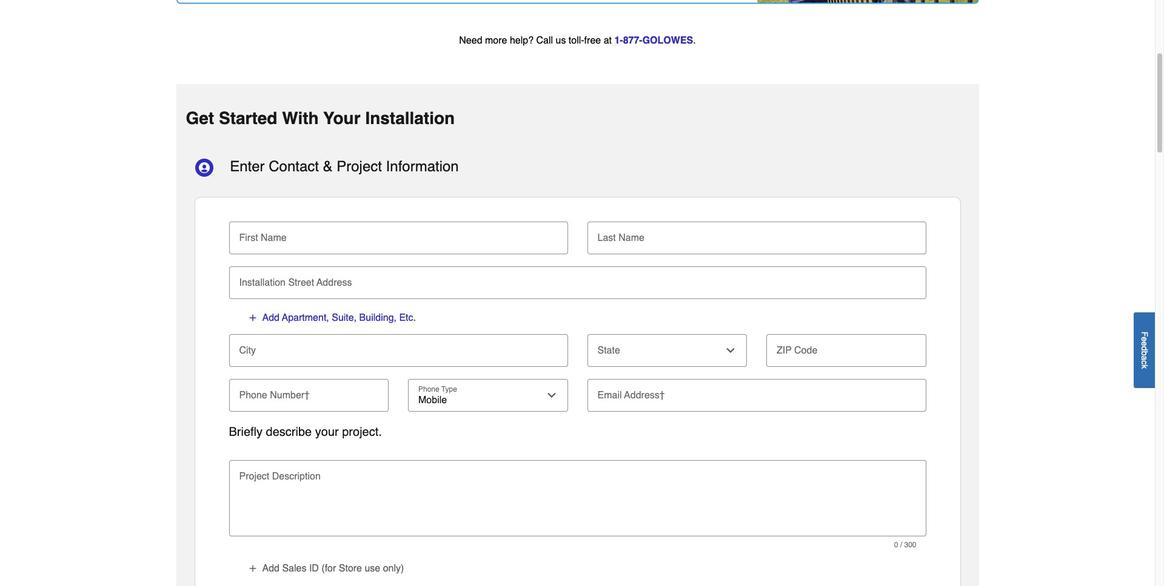 Task type: locate. For each thing, give the bounding box(es) containing it.
name right the last
[[619, 233, 644, 244]]

1 name from the left
[[261, 233, 287, 244]]

address
[[317, 278, 352, 289]]

add inside add sales id (for store use only) button
[[262, 564, 279, 575]]

add sales id (for store use only)
[[262, 564, 404, 575]]

installation
[[365, 109, 455, 128], [239, 278, 286, 289]]

need
[[459, 35, 482, 46]]

First Name text field
[[234, 222, 563, 249]]

code
[[794, 346, 817, 356]]

1 horizontal spatial name
[[619, 233, 644, 244]]

1-877-golowes link
[[614, 35, 693, 46]]

zip
[[777, 346, 792, 356]]

2 add from the top
[[262, 564, 279, 575]]

e
[[1140, 337, 1149, 342], [1140, 342, 1149, 346]]

/
[[900, 541, 902, 550]]

golowes
[[642, 35, 693, 46]]

name
[[261, 233, 287, 244], [619, 233, 644, 244]]

add apartment, suite, building, etc.
[[262, 313, 416, 324]]

Phone Number† text field
[[234, 380, 384, 406]]

installation up plus image
[[239, 278, 286, 289]]

add apartment, suite, building, etc. button
[[247, 312, 416, 325]]

Project Description text field
[[234, 478, 921, 531]]

add right plus image
[[262, 313, 279, 324]]

information
[[386, 158, 459, 175]]

plus image
[[248, 565, 257, 574]]

1 vertical spatial installation
[[239, 278, 286, 289]]

first name
[[239, 233, 287, 244]]

add
[[262, 313, 279, 324], [262, 564, 279, 575]]

e up b
[[1140, 342, 1149, 346]]

d
[[1140, 346, 1149, 351]]

number†
[[270, 390, 310, 401]]

0 vertical spatial add
[[262, 313, 279, 324]]

877-
[[623, 35, 642, 46]]

e up 'd'
[[1140, 337, 1149, 342]]

project right "&"
[[337, 158, 382, 175]]

get started with your installation
[[186, 109, 455, 128]]

contact
[[269, 158, 319, 175]]

b
[[1140, 351, 1149, 356]]

describe
[[266, 426, 312, 440]]

add inside add apartment, suite, building, etc. button
[[262, 313, 279, 324]]

suite,
[[332, 313, 357, 324]]

use
[[365, 564, 380, 575]]

2 e from the top
[[1140, 342, 1149, 346]]

get
[[186, 109, 214, 128]]

add for add sales id (for store use only)
[[262, 564, 279, 575]]

us
[[556, 35, 566, 46]]

name for last name
[[619, 233, 644, 244]]

project left description
[[239, 472, 269, 483]]

.
[[693, 35, 696, 46]]

1 add from the top
[[262, 313, 279, 324]]

more
[[485, 35, 507, 46]]

add right plus icon
[[262, 564, 279, 575]]

help?
[[510, 35, 534, 46]]

0 / 300
[[894, 541, 916, 550]]

0 horizontal spatial installation
[[239, 278, 286, 289]]

store
[[339, 564, 362, 575]]

300
[[904, 541, 916, 550]]

ZIP Code text field
[[771, 335, 921, 361]]

zip code
[[777, 346, 817, 356]]

name right first
[[261, 233, 287, 244]]

enter contact & project information
[[230, 158, 459, 175]]

(for
[[322, 564, 336, 575]]

1 vertical spatial add
[[262, 564, 279, 575]]

last
[[597, 233, 616, 244]]

project
[[337, 158, 382, 175], [239, 472, 269, 483]]

contact and project information image
[[194, 158, 214, 178]]

1 horizontal spatial project
[[337, 158, 382, 175]]

f e e d b a c k
[[1140, 332, 1149, 369]]

description
[[272, 472, 321, 483]]

add for add apartment, suite, building, etc.
[[262, 313, 279, 324]]

0 vertical spatial project
[[337, 158, 382, 175]]

etc.
[[399, 313, 416, 324]]

phone
[[239, 390, 267, 401]]

installation up the information
[[365, 109, 455, 128]]

last name
[[597, 233, 644, 244]]

toll-
[[569, 35, 584, 46]]

only)
[[383, 564, 404, 575]]

0 vertical spatial installation
[[365, 109, 455, 128]]

0 horizontal spatial project
[[239, 472, 269, 483]]

0
[[894, 541, 898, 550]]

first
[[239, 233, 258, 244]]

0 horizontal spatial name
[[261, 233, 287, 244]]

2 name from the left
[[619, 233, 644, 244]]

&
[[323, 158, 333, 175]]



Task type: describe. For each thing, give the bounding box(es) containing it.
your
[[315, 426, 339, 440]]

address†
[[624, 390, 665, 401]]

City text field
[[234, 335, 563, 361]]

call
[[536, 35, 553, 46]]

a
[[1140, 356, 1149, 361]]

apartment,
[[282, 313, 329, 324]]

sales
[[282, 564, 306, 575]]

c
[[1140, 361, 1149, 365]]

f e e d b a c k button
[[1134, 313, 1155, 388]]

1-
[[614, 35, 623, 46]]

started
[[219, 109, 277, 128]]

name for first name
[[261, 233, 287, 244]]

k
[[1140, 365, 1149, 369]]

project.
[[342, 426, 382, 440]]

phone number†
[[239, 390, 310, 401]]

email
[[597, 390, 622, 401]]

installation street address
[[239, 278, 352, 289]]

need more help? call us toll-free at 1-877-golowes .
[[459, 35, 696, 46]]

at
[[604, 35, 612, 46]]

schedule a free in-home consultation to go over your plan and receive a quote. image
[[176, 0, 979, 4]]

1 vertical spatial project
[[239, 472, 269, 483]]

email address†
[[597, 390, 665, 401]]

building,
[[359, 313, 396, 324]]

briefly describe your project.
[[229, 426, 382, 440]]

add sales id (for store use only) button
[[247, 563, 405, 576]]

id
[[309, 564, 319, 575]]

1 e from the top
[[1140, 337, 1149, 342]]

Last Name text field
[[592, 222, 921, 249]]

with
[[282, 109, 319, 128]]

Email Address† text field
[[592, 380, 921, 406]]

f
[[1140, 332, 1149, 337]]

plus image
[[248, 313, 257, 323]]

free
[[584, 35, 601, 46]]

project description
[[239, 472, 321, 483]]

1 horizontal spatial installation
[[365, 109, 455, 128]]

your
[[323, 109, 360, 128]]

enter
[[230, 158, 265, 175]]

street
[[288, 278, 314, 289]]

Installation Street Address text field
[[234, 267, 921, 293]]

city
[[239, 346, 256, 356]]

briefly
[[229, 426, 263, 440]]



Task type: vqa. For each thing, say whether or not it's contained in the screenshot.
enter contact & project information
yes



